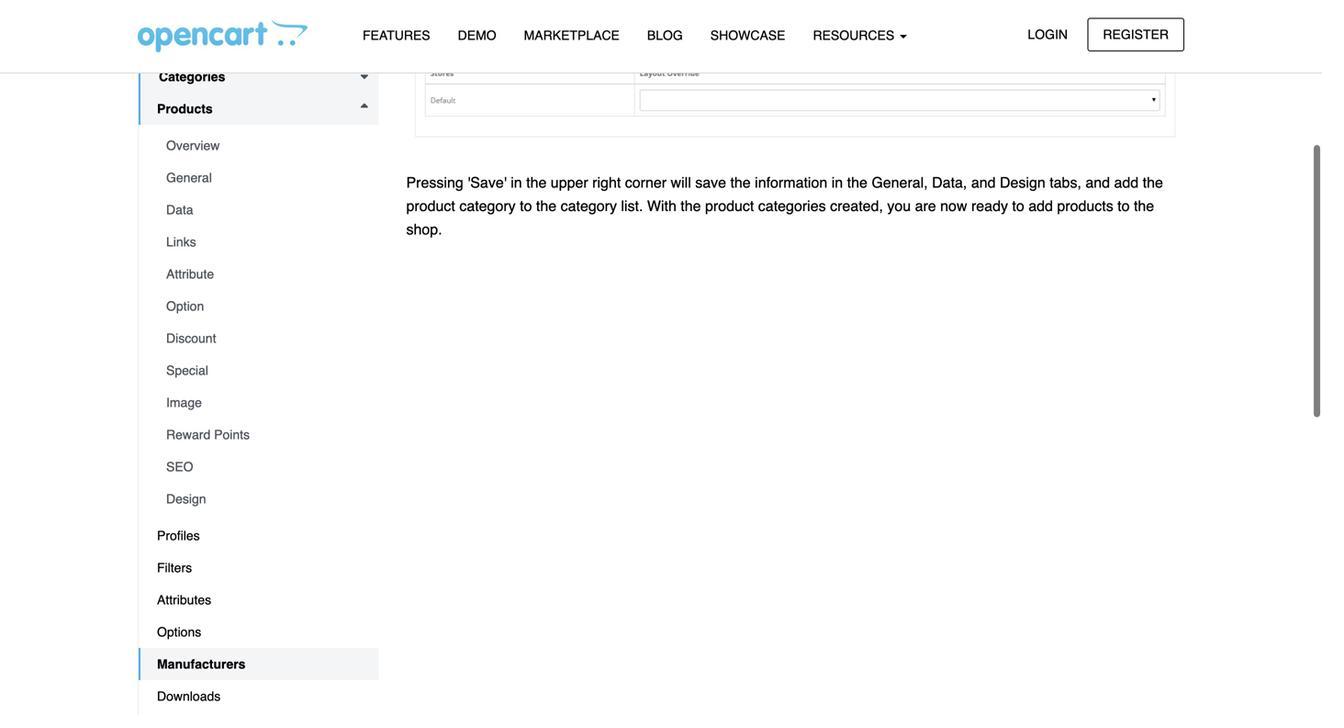 Task type: vqa. For each thing, say whether or not it's contained in the screenshot.
'Save'
yes



Task type: locate. For each thing, give the bounding box(es) containing it.
in right 'save'
[[511, 174, 522, 191]]

the up created,
[[847, 174, 868, 191]]

data,
[[932, 174, 967, 191]]

resources link
[[799, 19, 921, 52]]

categories
[[159, 69, 225, 84]]

created,
[[830, 197, 883, 214]]

1 horizontal spatial in
[[832, 174, 843, 191]]

1 to from the left
[[520, 197, 532, 214]]

features link
[[349, 19, 444, 52]]

products
[[157, 101, 213, 116]]

manufacturers
[[157, 657, 246, 672]]

the down 'upper'
[[536, 197, 557, 214]]

1 horizontal spatial to
[[1012, 197, 1025, 214]]

attribute link
[[148, 258, 379, 290]]

2 product from the left
[[705, 197, 754, 214]]

add down tabs, on the right top of page
[[1029, 197, 1053, 214]]

add
[[1114, 174, 1139, 191], [1029, 197, 1053, 214]]

seo link
[[148, 451, 379, 483]]

1 horizontal spatial product
[[705, 197, 754, 214]]

1 and from the left
[[971, 174, 996, 191]]

design
[[1000, 174, 1046, 191], [166, 492, 206, 506]]

design inside pressing 'save' in the upper right corner will save the information in the general, data, and design tabs, and add the product category to the category list. with the product categories created, you are now ready to add products to the shop.
[[1000, 174, 1046, 191]]

2 in from the left
[[832, 174, 843, 191]]

the left 'upper'
[[526, 174, 547, 191]]

1 horizontal spatial add
[[1114, 174, 1139, 191]]

category down right
[[561, 197, 617, 214]]

ready
[[972, 197, 1008, 214]]

data
[[166, 202, 193, 217]]

upper
[[551, 174, 588, 191]]

the right save
[[730, 174, 751, 191]]

product down save
[[705, 197, 754, 214]]

0 horizontal spatial and
[[971, 174, 996, 191]]

0 horizontal spatial design
[[166, 492, 206, 506]]

image
[[166, 395, 202, 410]]

special link
[[148, 354, 379, 387]]

to
[[520, 197, 532, 214], [1012, 197, 1025, 214], [1118, 197, 1130, 214]]

2 to from the left
[[1012, 197, 1025, 214]]

and up ready
[[971, 174, 996, 191]]

list.
[[621, 197, 643, 214]]

2 and from the left
[[1086, 174, 1110, 191]]

and
[[971, 174, 996, 191], [1086, 174, 1110, 191]]

product down the pressing
[[406, 197, 455, 214]]

design up ready
[[1000, 174, 1046, 191]]

marketplace link
[[510, 19, 634, 52]]

add right tabs, on the right top of page
[[1114, 174, 1139, 191]]

categories
[[758, 197, 826, 214]]

pressing
[[406, 174, 464, 191]]

1 product from the left
[[406, 197, 455, 214]]

resources
[[813, 28, 898, 43]]

you
[[887, 197, 911, 214]]

downloads
[[157, 689, 221, 704]]

category
[[459, 197, 516, 214], [561, 197, 617, 214]]

showcase link
[[697, 19, 799, 52]]

category down 'save'
[[459, 197, 516, 214]]

data link
[[148, 194, 379, 226]]

attribute
[[166, 267, 214, 281]]

design down seo
[[166, 492, 206, 506]]

blog
[[647, 28, 683, 43]]

0 horizontal spatial add
[[1029, 197, 1053, 214]]

0 horizontal spatial product
[[406, 197, 455, 214]]

corner
[[625, 174, 667, 191]]

demo link
[[444, 19, 510, 52]]

product
[[406, 197, 455, 214], [705, 197, 754, 214]]

register
[[1103, 27, 1169, 42]]

tabs,
[[1050, 174, 1082, 191]]

1 horizontal spatial category
[[561, 197, 617, 214]]

image link
[[148, 387, 379, 419]]

0 vertical spatial design
[[1000, 174, 1046, 191]]

links link
[[148, 226, 379, 258]]

2 horizontal spatial to
[[1118, 197, 1130, 214]]

1 horizontal spatial design
[[1000, 174, 1046, 191]]

0 horizontal spatial to
[[520, 197, 532, 214]]

1 vertical spatial add
[[1029, 197, 1053, 214]]

general,
[[872, 174, 928, 191]]

shop.
[[406, 221, 442, 238]]

in
[[511, 174, 522, 191], [832, 174, 843, 191]]

1 horizontal spatial and
[[1086, 174, 1110, 191]]

will
[[671, 174, 691, 191]]

0 horizontal spatial in
[[511, 174, 522, 191]]

login
[[1028, 27, 1068, 42]]

design link
[[148, 483, 379, 515]]

catalog
[[156, 31, 210, 48]]

0 horizontal spatial category
[[459, 197, 516, 214]]

manufacturers link
[[139, 648, 379, 680]]

the
[[526, 174, 547, 191], [730, 174, 751, 191], [847, 174, 868, 191], [1143, 174, 1163, 191], [536, 197, 557, 214], [681, 197, 701, 214], [1134, 197, 1155, 214]]

option
[[166, 299, 204, 314]]

login link
[[1012, 18, 1084, 51]]

now
[[941, 197, 967, 214]]

and up products
[[1086, 174, 1110, 191]]

showcase
[[711, 28, 786, 43]]

in up created,
[[832, 174, 843, 191]]

pressing 'save' in the upper right corner will save the information in the general, data, and design tabs, and add the product category to the category list. with the product categories created, you are now ready to add products to the shop.
[[406, 174, 1163, 238]]



Task type: describe. For each thing, give the bounding box(es) containing it.
products
[[1057, 197, 1114, 214]]

opencart - open source shopping cart solution image
[[138, 19, 308, 52]]

general
[[166, 170, 212, 185]]

categories link
[[139, 61, 379, 93]]

filters link
[[139, 552, 379, 584]]

attributes link
[[139, 584, 379, 616]]

blog link
[[634, 19, 697, 52]]

overview
[[166, 138, 220, 153]]

profiles link
[[139, 520, 379, 552]]

reward
[[166, 427, 211, 442]]

discount link
[[148, 322, 379, 354]]

1 in from the left
[[511, 174, 522, 191]]

information
[[755, 174, 828, 191]]

0 vertical spatial add
[[1114, 174, 1139, 191]]

reward points link
[[148, 419, 379, 451]]

profiles
[[157, 529, 200, 543]]

options
[[157, 625, 201, 640]]

are
[[915, 197, 936, 214]]

overview link
[[148, 129, 379, 162]]

links
[[166, 235, 196, 249]]

the right products
[[1134, 197, 1155, 214]]

points
[[214, 427, 250, 442]]

options link
[[139, 616, 379, 648]]

products link
[[139, 93, 379, 125]]

the right tabs, on the right top of page
[[1143, 174, 1163, 191]]

register link
[[1088, 18, 1185, 51]]

marketplace
[[524, 28, 620, 43]]

save
[[695, 174, 726, 191]]

1 vertical spatial design
[[166, 492, 206, 506]]

1 category from the left
[[459, 197, 516, 214]]

general link
[[148, 162, 379, 194]]

reward points
[[166, 427, 250, 442]]

look category design image
[[406, 0, 1185, 159]]

features
[[363, 28, 430, 43]]

with
[[647, 197, 677, 214]]

filters
[[157, 561, 192, 575]]

catalog link
[[138, 24, 379, 56]]

special
[[166, 363, 208, 378]]

demo
[[458, 28, 496, 43]]

'save'
[[468, 174, 507, 191]]

the down will
[[681, 197, 701, 214]]

3 to from the left
[[1118, 197, 1130, 214]]

seo
[[166, 460, 193, 474]]

attributes
[[157, 593, 211, 607]]

right
[[592, 174, 621, 191]]

2 category from the left
[[561, 197, 617, 214]]

discount
[[166, 331, 216, 346]]

option link
[[148, 290, 379, 322]]

downloads link
[[139, 680, 379, 713]]



